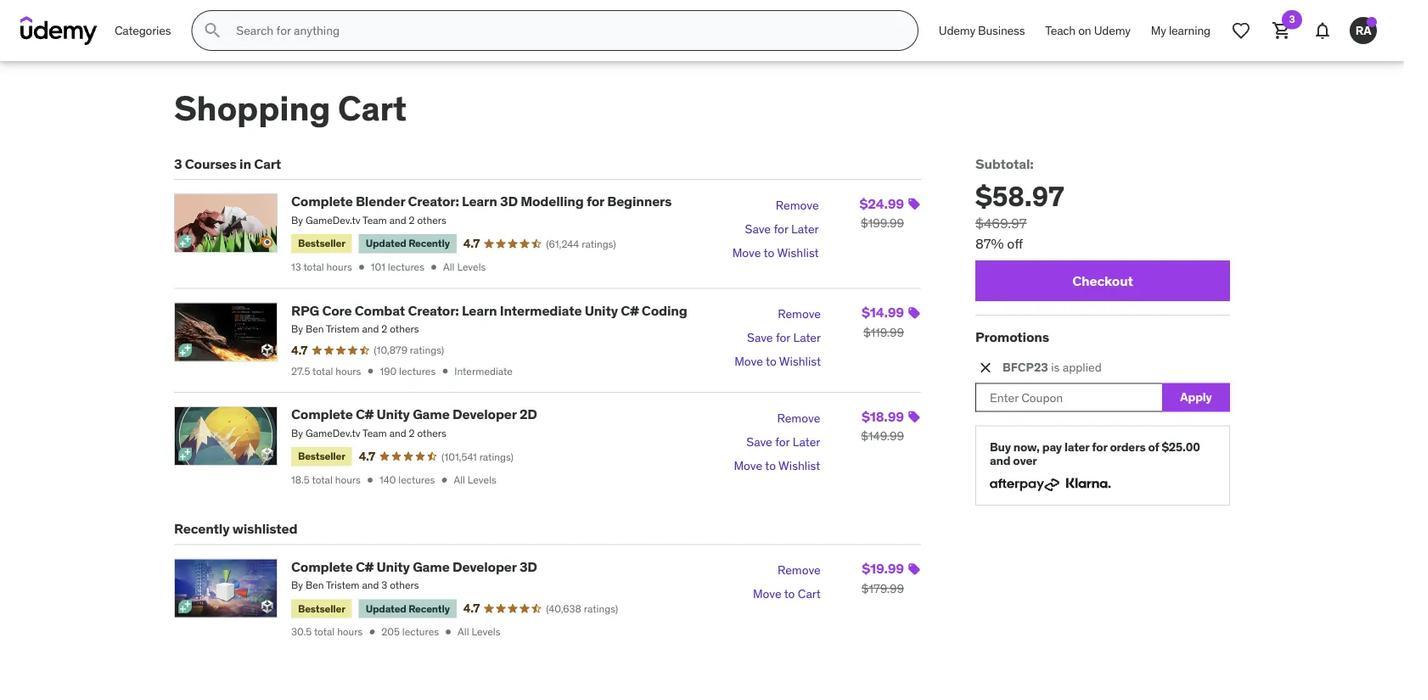 Task type: locate. For each thing, give the bounding box(es) containing it.
complete down 27.5 total hours
[[291, 406, 353, 423]]

later for $18.99
[[793, 435, 821, 450]]

140 lectures
[[380, 474, 435, 487]]

gamedev.tv up 18.5 total hours
[[306, 427, 361, 440]]

2 udemy from the left
[[1095, 23, 1131, 38]]

unity
[[585, 302, 618, 319], [377, 406, 410, 423], [377, 558, 410, 576]]

0 vertical spatial save for later button
[[745, 218, 819, 241]]

complete c# unity game developer 2d by gamedev.tv team and 2 others
[[291, 406, 537, 440]]

140
[[380, 474, 396, 487]]

ben down rpg
[[306, 323, 324, 336]]

2 vertical spatial 3
[[382, 579, 388, 592]]

courses
[[185, 155, 237, 173]]

2 game from the top
[[413, 558, 450, 576]]

1 horizontal spatial udemy
[[1095, 23, 1131, 38]]

c# inside complete c# unity game developer 2d by gamedev.tv team and 2 others
[[356, 406, 374, 423]]

remove up move to cart button
[[778, 563, 821, 578]]

learn
[[462, 193, 497, 210], [462, 302, 497, 319]]

my
[[1151, 23, 1167, 38]]

1 vertical spatial ben
[[306, 579, 324, 592]]

2 horizontal spatial cart
[[798, 587, 821, 602]]

0 vertical spatial team
[[363, 214, 387, 227]]

small image
[[978, 360, 995, 377]]

tristem up 30.5 total hours
[[326, 579, 360, 592]]

udemy left business on the right top of page
[[939, 23, 976, 38]]

all down (101,541
[[454, 474, 465, 487]]

0 vertical spatial 2
[[409, 214, 415, 227]]

2 vertical spatial wishlist
[[779, 458, 821, 474]]

3 down the complete c# unity game developer 3d 'link'
[[382, 579, 388, 592]]

creator:
[[408, 193, 459, 210], [408, 302, 459, 319]]

1 updated recently from the top
[[366, 237, 450, 250]]

ratings) inside 10,879 ratings element
[[410, 344, 444, 357]]

0 horizontal spatial cart
[[254, 155, 281, 173]]

4.7
[[464, 236, 480, 251], [291, 343, 308, 358], [359, 449, 375, 464], [464, 601, 480, 617]]

c# inside complete c# unity game developer 3d by ben tristem and 3 others
[[356, 558, 374, 576]]

101
[[371, 261, 386, 274]]

0 vertical spatial developer
[[453, 406, 517, 423]]

1 vertical spatial save for later button
[[747, 326, 821, 350]]

complete c# unity game developer 3d by ben tristem and 3 others
[[291, 558, 537, 592]]

coupon icon image right $19.99
[[908, 563, 922, 577]]

team down complete c# unity game developer 2d link
[[363, 427, 387, 440]]

total right 18.5
[[312, 474, 333, 487]]

tristem
[[326, 323, 360, 336], [326, 579, 360, 592]]

c# for complete c# unity game developer 2d
[[356, 406, 374, 423]]

creator: right blender
[[408, 193, 459, 210]]

1 vertical spatial developer
[[453, 558, 517, 576]]

2 vertical spatial c#
[[356, 558, 374, 576]]

xxsmall image
[[365, 366, 377, 378], [439, 366, 451, 378], [364, 475, 376, 486], [439, 475, 451, 486], [366, 627, 378, 639], [443, 627, 454, 639]]

later left $199.99
[[792, 222, 819, 237]]

all levels for modelling
[[443, 261, 486, 274]]

0 vertical spatial intermediate
[[500, 302, 582, 319]]

udemy
[[939, 23, 976, 38], [1095, 23, 1131, 38]]

developer inside complete c# unity game developer 3d by ben tristem and 3 others
[[453, 558, 517, 576]]

move to wishlist button
[[733, 241, 819, 265], [735, 350, 821, 374], [734, 454, 821, 478]]

notifications image
[[1313, 20, 1333, 41]]

levels for modelling
[[457, 261, 486, 274]]

to inside the remove move to cart
[[785, 587, 795, 602]]

ratings) right (61,244 on the top of the page
[[582, 237, 616, 251]]

game down 190 lectures
[[413, 406, 450, 423]]

0 vertical spatial levels
[[457, 261, 486, 274]]

1 updated from the top
[[366, 237, 407, 250]]

0 vertical spatial 3d
[[500, 193, 518, 210]]

intermediate
[[500, 302, 582, 319], [455, 365, 513, 378]]

0 horizontal spatial 3d
[[500, 193, 518, 210]]

buy now, pay later for orders of $25.00 and over
[[990, 439, 1201, 469]]

13
[[291, 261, 301, 274]]

tristem inside rpg core combat creator: learn intermediate unity c# coding by ben tristem and 2 others
[[326, 323, 360, 336]]

remove button left $19.99
[[778, 559, 821, 583]]

others inside complete c# unity game developer 3d by ben tristem and 3 others
[[390, 579, 419, 592]]

all right 205 lectures
[[458, 626, 469, 639]]

ratings) inside '40,638 ratings' element
[[584, 603, 618, 616]]

later left $119.99
[[794, 330, 821, 346]]

complete left blender
[[291, 193, 353, 210]]

1 vertical spatial updated
[[366, 602, 407, 616]]

ben up 30.5 total hours
[[306, 579, 324, 592]]

2 vertical spatial remove save for later move to wishlist
[[734, 411, 821, 474]]

and inside buy now, pay later for orders of $25.00 and over
[[990, 454, 1011, 469]]

2 vertical spatial complete
[[291, 558, 353, 576]]

1 vertical spatial 3d
[[520, 558, 537, 576]]

bestseller up 13 total hours
[[298, 237, 345, 250]]

30.5 total hours
[[291, 626, 363, 639]]

ratings) inside '61,244 ratings' element
[[582, 237, 616, 251]]

2 updated from the top
[[366, 602, 407, 616]]

tristem inside complete c# unity game developer 3d by ben tristem and 3 others
[[326, 579, 360, 592]]

0 vertical spatial updated
[[366, 237, 407, 250]]

1 complete from the top
[[291, 193, 353, 210]]

0 vertical spatial c#
[[621, 302, 639, 319]]

$25.00
[[1162, 439, 1201, 455]]

developer for 3d
[[453, 558, 517, 576]]

0 vertical spatial learn
[[462, 193, 497, 210]]

updated up "101"
[[366, 237, 407, 250]]

lectures for 2d
[[399, 474, 435, 487]]

game inside complete c# unity game developer 2d by gamedev.tv team and 2 others
[[413, 406, 450, 423]]

unity inside complete c# unity game developer 2d by gamedev.tv team and 2 others
[[377, 406, 410, 423]]

hours left 140
[[335, 474, 361, 487]]

0 vertical spatial save
[[745, 222, 771, 237]]

updated up the 205 at left
[[366, 602, 407, 616]]

xxsmall image left "101"
[[356, 262, 368, 273]]

hours for complete c# unity game developer 2d
[[335, 474, 361, 487]]

1 vertical spatial c#
[[356, 406, 374, 423]]

by inside complete c# unity game developer 3d by ben tristem and 3 others
[[291, 579, 303, 592]]

and left over
[[990, 454, 1011, 469]]

complete for complete c# unity game developer 2d
[[291, 406, 353, 423]]

move for save for later button associated with $24.99
[[733, 245, 761, 261]]

updated recently up 101 lectures
[[366, 237, 450, 250]]

ratings) right (40,638
[[584, 603, 618, 616]]

4 by from the top
[[291, 579, 303, 592]]

coupon icon image for $19.99
[[908, 563, 922, 577]]

recently left wishlisted on the left
[[174, 521, 230, 538]]

lectures for 3d
[[402, 626, 439, 639]]

0 vertical spatial ben
[[306, 323, 324, 336]]

others inside rpg core combat creator: learn intermediate unity c# coding by ben tristem and 2 others
[[390, 323, 419, 336]]

of
[[1149, 439, 1160, 455]]

2 vertical spatial cart
[[798, 587, 821, 602]]

tristem down core
[[326, 323, 360, 336]]

$18.99 $149.99
[[861, 408, 905, 444]]

by
[[291, 214, 303, 227], [291, 323, 303, 336], [291, 427, 303, 440], [291, 579, 303, 592]]

all levels right 205 lectures
[[458, 626, 501, 639]]

all levels down 101,541 ratings element
[[454, 474, 497, 487]]

1 vertical spatial gamedev.tv
[[306, 427, 361, 440]]

0 vertical spatial unity
[[585, 302, 618, 319]]

for
[[587, 193, 605, 210], [774, 222, 789, 237], [776, 330, 791, 346], [776, 435, 790, 450], [1092, 439, 1108, 455]]

creator: up (10,879 ratings)
[[408, 302, 459, 319]]

unity inside rpg core combat creator: learn intermediate unity c# coding by ben tristem and 2 others
[[585, 302, 618, 319]]

ratings) for 3d
[[584, 603, 618, 616]]

learn inside complete blender creator: learn 3d modelling for beginners by gamedev.tv team and 2 others
[[462, 193, 497, 210]]

learning
[[1169, 23, 1211, 38]]

and down the complete c# unity game developer 3d 'link'
[[362, 579, 379, 592]]

others down the complete c# unity game developer 3d 'link'
[[390, 579, 419, 592]]

0 vertical spatial move to wishlist button
[[733, 241, 819, 265]]

lectures down 10,879 ratings element
[[399, 365, 436, 378]]

complete
[[291, 193, 353, 210], [291, 406, 353, 423], [291, 558, 353, 576]]

unity inside complete c# unity game developer 3d by ben tristem and 3 others
[[377, 558, 410, 576]]

1 vertical spatial all levels
[[454, 474, 497, 487]]

udemy business link
[[929, 10, 1036, 51]]

0 horizontal spatial 3
[[174, 155, 182, 173]]

intermediate down (61,244 on the top of the page
[[500, 302, 582, 319]]

others down complete c# unity game developer 2d link
[[417, 427, 447, 440]]

2 down 'combat'
[[382, 323, 388, 336]]

1 team from the top
[[363, 214, 387, 227]]

1 vertical spatial tristem
[[326, 579, 360, 592]]

2 gamedev.tv from the top
[[306, 427, 361, 440]]

complete inside complete c# unity game developer 3d by ben tristem and 3 others
[[291, 558, 353, 576]]

updated for blender
[[366, 237, 407, 250]]

xxsmall image left 140
[[364, 475, 376, 486]]

1 xxsmall image from the left
[[356, 262, 368, 273]]

all for 3d
[[458, 626, 469, 639]]

by down rpg
[[291, 323, 303, 336]]

combat
[[355, 302, 405, 319]]

2 by from the top
[[291, 323, 303, 336]]

2d
[[520, 406, 537, 423]]

coupon icon image
[[908, 198, 922, 211], [908, 307, 922, 320], [908, 411, 922, 424], [908, 563, 922, 577]]

3 bestseller from the top
[[298, 602, 345, 616]]

1 ben from the top
[[306, 323, 324, 336]]

0 vertical spatial gamedev.tv
[[306, 214, 361, 227]]

2 down complete c# unity game developer 2d link
[[409, 427, 415, 440]]

for inside buy now, pay later for orders of $25.00 and over
[[1092, 439, 1108, 455]]

levels up rpg core combat creator: learn intermediate unity c# coding link
[[457, 261, 486, 274]]

by up 30.5 on the left of the page
[[291, 579, 303, 592]]

updated
[[366, 237, 407, 250], [366, 602, 407, 616]]

gamedev.tv
[[306, 214, 361, 227], [306, 427, 361, 440]]

recently up 101 lectures
[[409, 237, 450, 250]]

gamedev.tv inside complete blender creator: learn 3d modelling for beginners by gamedev.tv team and 2 others
[[306, 214, 361, 227]]

0 vertical spatial all levels
[[443, 261, 486, 274]]

bfcp23
[[1003, 360, 1049, 375]]

0 vertical spatial remove save for later move to wishlist
[[733, 198, 819, 261]]

developer inside complete c# unity game developer 2d by gamedev.tv team and 2 others
[[453, 406, 517, 423]]

2 vertical spatial levels
[[472, 626, 501, 639]]

remove inside the remove move to cart
[[778, 563, 821, 578]]

bfcp23 is applied
[[1003, 360, 1102, 375]]

all levels up rpg core combat creator: learn intermediate unity c# coding link
[[443, 261, 486, 274]]

ratings) up 190 lectures
[[410, 344, 444, 357]]

4 coupon icon image from the top
[[908, 563, 922, 577]]

gamedev.tv inside complete c# unity game developer 2d by gamedev.tv team and 2 others
[[306, 427, 361, 440]]

1 vertical spatial save
[[747, 330, 773, 346]]

and inside complete c# unity game developer 2d by gamedev.tv team and 2 others
[[390, 427, 407, 440]]

complete inside complete blender creator: learn 3d modelling for beginners by gamedev.tv team and 2 others
[[291, 193, 353, 210]]

coupon icon image right "$24.99"
[[908, 198, 922, 211]]

and down 'combat'
[[362, 323, 379, 336]]

1 vertical spatial 2
[[382, 323, 388, 336]]

2 vertical spatial save for later button
[[747, 431, 821, 454]]

4.7 down complete c# unity game developer 3d by ben tristem and 3 others
[[464, 601, 480, 617]]

1 tristem from the top
[[326, 323, 360, 336]]

unity for complete c# unity game developer 2d
[[377, 406, 410, 423]]

2 vertical spatial save
[[747, 435, 773, 450]]

udemy right on
[[1095, 23, 1131, 38]]

4.7 up 27.5
[[291, 343, 308, 358]]

recently for c#
[[409, 602, 450, 616]]

1 vertical spatial later
[[794, 330, 821, 346]]

1 vertical spatial recently
[[174, 521, 230, 538]]

unity up the 205 at left
[[377, 558, 410, 576]]

0 vertical spatial game
[[413, 406, 450, 423]]

others up (10,879 ratings)
[[390, 323, 419, 336]]

remove
[[776, 198, 819, 213], [778, 307, 821, 322], [778, 411, 821, 426], [778, 563, 821, 578]]

c# up 30.5 total hours
[[356, 558, 374, 576]]

all levels for 3d
[[458, 626, 501, 639]]

3 coupon icon image from the top
[[908, 411, 922, 424]]

1 coupon icon image from the top
[[908, 198, 922, 211]]

2 up 101 lectures
[[409, 214, 415, 227]]

0 vertical spatial all
[[443, 261, 455, 274]]

to for save for later button associated with $24.99
[[764, 245, 775, 261]]

game up 205 lectures
[[413, 558, 450, 576]]

0 vertical spatial tristem
[[326, 323, 360, 336]]

hours
[[327, 261, 352, 274], [336, 365, 361, 378], [335, 474, 361, 487], [337, 626, 363, 639]]

1 vertical spatial updated recently
[[366, 602, 450, 616]]

0 vertical spatial updated recently
[[366, 237, 450, 250]]

1 vertical spatial creator:
[[408, 302, 459, 319]]

by up 18.5
[[291, 427, 303, 440]]

3 left courses
[[174, 155, 182, 173]]

updated recently up 205 lectures
[[366, 602, 450, 616]]

1 horizontal spatial 3
[[382, 579, 388, 592]]

0 vertical spatial 3
[[1290, 13, 1296, 26]]

ra
[[1356, 23, 1372, 38]]

remove button for $18.99
[[778, 407, 821, 431]]

3 inside complete c# unity game developer 3d by ben tristem and 3 others
[[382, 579, 388, 592]]

all right 101 lectures
[[443, 261, 455, 274]]

1 creator: from the top
[[408, 193, 459, 210]]

by inside complete blender creator: learn 3d modelling for beginners by gamedev.tv team and 2 others
[[291, 214, 303, 227]]

1 vertical spatial complete
[[291, 406, 353, 423]]

developer
[[453, 406, 517, 423], [453, 558, 517, 576]]

team
[[363, 214, 387, 227], [363, 427, 387, 440]]

1 vertical spatial all
[[454, 474, 465, 487]]

1 vertical spatial 3
[[174, 155, 182, 173]]

101 lectures
[[371, 261, 425, 274]]

hours left "101"
[[327, 261, 352, 274]]

xxsmall image
[[356, 262, 368, 273], [428, 262, 440, 273]]

shopping cart with 3 items image
[[1272, 20, 1293, 41]]

2 developer from the top
[[453, 558, 517, 576]]

1 developer from the top
[[453, 406, 517, 423]]

1 vertical spatial cart
[[254, 155, 281, 173]]

gamedev.tv up 13 total hours
[[306, 214, 361, 227]]

2 coupon icon image from the top
[[908, 307, 922, 320]]

and
[[390, 214, 407, 227], [362, 323, 379, 336], [390, 427, 407, 440], [990, 454, 1011, 469], [362, 579, 379, 592]]

cart for 3 courses in cart
[[254, 155, 281, 173]]

wishlist for $18.99
[[779, 458, 821, 474]]

3d inside complete c# unity game developer 3d by ben tristem and 3 others
[[520, 558, 537, 576]]

2 creator: from the top
[[408, 302, 459, 319]]

2 complete from the top
[[291, 406, 353, 423]]

by up 13
[[291, 214, 303, 227]]

for for save for later button associated with $24.99
[[774, 222, 789, 237]]

c# down 27.5 total hours
[[356, 406, 374, 423]]

2 vertical spatial all levels
[[458, 626, 501, 639]]

xxsmall image left 190
[[365, 366, 377, 378]]

remove left $18.99
[[778, 411, 821, 426]]

lectures right the 205 at left
[[402, 626, 439, 639]]

c#
[[621, 302, 639, 319], [356, 406, 374, 423], [356, 558, 374, 576]]

later left $149.99
[[793, 435, 821, 450]]

3 complete from the top
[[291, 558, 353, 576]]

apply
[[1181, 390, 1213, 405]]

updated recently
[[366, 237, 450, 250], [366, 602, 450, 616]]

1 bestseller from the top
[[298, 237, 345, 250]]

to
[[764, 245, 775, 261], [766, 354, 777, 370], [765, 458, 776, 474], [785, 587, 795, 602]]

checkout button
[[976, 261, 1231, 302]]

2 vertical spatial later
[[793, 435, 821, 450]]

c# left coding
[[621, 302, 639, 319]]

0 horizontal spatial xxsmall image
[[356, 262, 368, 273]]

intermediate inside rpg core combat creator: learn intermediate unity c# coding by ben tristem and 2 others
[[500, 302, 582, 319]]

1 horizontal spatial 3d
[[520, 558, 537, 576]]

2 horizontal spatial 3
[[1290, 13, 1296, 26]]

intermediate down rpg core combat creator: learn intermediate unity c# coding by ben tristem and 2 others
[[455, 365, 513, 378]]

creator: inside rpg core combat creator: learn intermediate unity c# coding by ben tristem and 2 others
[[408, 302, 459, 319]]

subtotal: $58.97 $469.97 87% off
[[976, 155, 1065, 252]]

1 vertical spatial remove save for later move to wishlist
[[735, 307, 821, 370]]

cart
[[338, 87, 407, 130], [254, 155, 281, 173], [798, 587, 821, 602]]

2 vertical spatial recently
[[409, 602, 450, 616]]

0 vertical spatial creator:
[[408, 193, 459, 210]]

game for 2d
[[413, 406, 450, 423]]

by inside complete c# unity game developer 2d by gamedev.tv team and 2 others
[[291, 427, 303, 440]]

1 horizontal spatial xxsmall image
[[428, 262, 440, 273]]

shopping cart
[[174, 87, 407, 130]]

2 vertical spatial 2
[[409, 427, 415, 440]]

remove button
[[776, 194, 819, 218], [778, 303, 821, 326], [778, 407, 821, 431], [778, 559, 821, 583]]

beginners
[[607, 193, 672, 210]]

0 vertical spatial bestseller
[[298, 237, 345, 250]]

3 for 3 courses in cart
[[174, 155, 182, 173]]

coupon icon image for $24.99
[[908, 198, 922, 211]]

4.7 down complete blender creator: learn 3d modelling for beginners by gamedev.tv team and 2 others
[[464, 236, 480, 251]]

2 bestseller from the top
[[298, 450, 345, 463]]

xxsmall image right 190 lectures
[[439, 366, 451, 378]]

save for later button
[[745, 218, 819, 241], [747, 326, 821, 350], [747, 431, 821, 454]]

remove button left "$24.99"
[[776, 194, 819, 218]]

is
[[1052, 360, 1060, 375]]

1 vertical spatial unity
[[377, 406, 410, 423]]

submit search image
[[202, 20, 223, 41]]

2 updated recently from the top
[[366, 602, 450, 616]]

1 horizontal spatial cart
[[338, 87, 407, 130]]

move for save for later button corresponding to $18.99
[[734, 458, 763, 474]]

remove left "$24.99"
[[776, 198, 819, 213]]

ratings) inside 101,541 ratings element
[[480, 450, 514, 464]]

levels right 205 lectures
[[472, 626, 501, 639]]

remove save for later move to wishlist for $24.99
[[733, 198, 819, 261]]

bestseller up 30.5 total hours
[[298, 602, 345, 616]]

2 tristem from the top
[[326, 579, 360, 592]]

game for 3d
[[413, 558, 450, 576]]

bestseller for complete c# unity game developer 2d
[[298, 450, 345, 463]]

move for middle save for later button
[[735, 354, 763, 370]]

1 game from the top
[[413, 406, 450, 423]]

move
[[733, 245, 761, 261], [735, 354, 763, 370], [734, 458, 763, 474], [753, 587, 782, 602]]

2 ben from the top
[[306, 579, 324, 592]]

others down complete blender creator: learn 3d modelling for beginners link
[[417, 214, 447, 227]]

lectures right "101"
[[388, 261, 425, 274]]

1 vertical spatial team
[[363, 427, 387, 440]]

2 vertical spatial move to wishlist button
[[734, 454, 821, 478]]

$18.99
[[862, 408, 905, 425]]

0 vertical spatial recently
[[409, 237, 450, 250]]

1 vertical spatial game
[[413, 558, 450, 576]]

unity left coding
[[585, 302, 618, 319]]

team inside complete blender creator: learn 3d modelling for beginners by gamedev.tv team and 2 others
[[363, 214, 387, 227]]

my learning link
[[1141, 10, 1221, 51]]

1 vertical spatial bestseller
[[298, 450, 345, 463]]

1 vertical spatial wishlist
[[780, 354, 821, 370]]

game inside complete c# unity game developer 3d by ben tristem and 3 others
[[413, 558, 450, 576]]

total right 30.5 on the left of the page
[[314, 626, 335, 639]]

ben inside complete c# unity game developer 3d by ben tristem and 3 others
[[306, 579, 324, 592]]

1 vertical spatial learn
[[462, 302, 497, 319]]

1 vertical spatial levels
[[468, 474, 497, 487]]

complete up 30.5 total hours
[[291, 558, 353, 576]]

4.7 up 18.5 total hours
[[359, 449, 375, 464]]

3 left notifications image
[[1290, 13, 1296, 26]]

complete blender creator: learn 3d modelling for beginners by gamedev.tv team and 2 others
[[291, 193, 672, 227]]

c# inside rpg core combat creator: learn intermediate unity c# coding by ben tristem and 2 others
[[621, 302, 639, 319]]

remove button left $18.99
[[778, 407, 821, 431]]

and inside rpg core combat creator: learn intermediate unity c# coding by ben tristem and 2 others
[[362, 323, 379, 336]]

unity down 190
[[377, 406, 410, 423]]

xxsmall image right 101 lectures
[[428, 262, 440, 273]]

for inside complete blender creator: learn 3d modelling for beginners by gamedev.tv team and 2 others
[[587, 193, 605, 210]]

ratings) right (101,541
[[480, 450, 514, 464]]

all
[[443, 261, 455, 274], [454, 474, 465, 487], [458, 626, 469, 639]]

others inside complete c# unity game developer 2d by gamedev.tv team and 2 others
[[417, 427, 447, 440]]

lectures for modelling
[[388, 261, 425, 274]]

creator: inside complete blender creator: learn 3d modelling for beginners by gamedev.tv team and 2 others
[[408, 193, 459, 210]]

recently up 205 lectures
[[409, 602, 450, 616]]

total right 13
[[304, 261, 324, 274]]

and down complete c# unity game developer 2d link
[[390, 427, 407, 440]]

cart inside the remove move to cart
[[798, 587, 821, 602]]

complete inside complete c# unity game developer 2d by gamedev.tv team and 2 others
[[291, 406, 353, 423]]

ben
[[306, 323, 324, 336], [306, 579, 324, 592]]

remove save for later move to wishlist
[[733, 198, 819, 261], [735, 307, 821, 370], [734, 411, 821, 474]]

over
[[1014, 454, 1037, 469]]

0 vertical spatial wishlist
[[777, 245, 819, 261]]

1 gamedev.tv from the top
[[306, 214, 361, 227]]

remove for remove button for $18.99
[[778, 411, 821, 426]]

$149.99
[[861, 429, 905, 444]]

0 vertical spatial complete
[[291, 193, 353, 210]]

total for complete c# unity game developer 3d
[[314, 626, 335, 639]]

coupon icon image right $18.99
[[908, 411, 922, 424]]

2 vertical spatial unity
[[377, 558, 410, 576]]

2 vertical spatial all
[[458, 626, 469, 639]]

and down blender
[[390, 214, 407, 227]]

3 by from the top
[[291, 427, 303, 440]]

coupon icon image for $14.99
[[908, 307, 922, 320]]

0 horizontal spatial udemy
[[939, 23, 976, 38]]

by inside rpg core combat creator: learn intermediate unity c# coding by ben tristem and 2 others
[[291, 323, 303, 336]]

2 team from the top
[[363, 427, 387, 440]]

0 vertical spatial later
[[792, 222, 819, 237]]

complete for complete blender creator: learn 3d modelling for beginners
[[291, 193, 353, 210]]

coupon icon image right the $14.99
[[908, 307, 922, 320]]

2 vertical spatial bestseller
[[298, 602, 345, 616]]

1 by from the top
[[291, 214, 303, 227]]

team down blender
[[363, 214, 387, 227]]



Task type: vqa. For each thing, say whether or not it's contained in the screenshot.
$18.99's 'Move To Wishlist' button Move
yes



Task type: describe. For each thing, give the bounding box(es) containing it.
remove save for later move to wishlist for $18.99
[[734, 411, 821, 474]]

(101,541
[[442, 450, 477, 464]]

teach on udemy
[[1046, 23, 1131, 38]]

(40,638
[[546, 603, 582, 616]]

87%
[[976, 235, 1004, 252]]

4.7 for gamedev.tv
[[359, 449, 375, 464]]

save for $18.99
[[747, 435, 773, 450]]

(61,244
[[546, 237, 580, 251]]

apply button
[[1163, 383, 1231, 412]]

complete for complete c# unity game developer 3d
[[291, 558, 353, 576]]

complete blender creator: learn 3d modelling for beginners link
[[291, 193, 672, 210]]

updated recently for unity
[[366, 602, 450, 616]]

3d inside complete blender creator: learn 3d modelling for beginners by gamedev.tv team and 2 others
[[500, 193, 518, 210]]

190 lectures
[[380, 365, 436, 378]]

205
[[382, 626, 400, 639]]

$14.99 $119.99
[[862, 304, 905, 340]]

unity for complete c# unity game developer 3d
[[377, 558, 410, 576]]

27.5
[[291, 365, 310, 378]]

complete c# unity game developer 3d link
[[291, 558, 537, 576]]

Search for anything text field
[[233, 16, 898, 45]]

and inside complete blender creator: learn 3d modelling for beginners by gamedev.tv team and 2 others
[[390, 214, 407, 227]]

ratings) for modelling
[[582, 237, 616, 251]]

ratings) for 2d
[[480, 450, 514, 464]]

total right 27.5
[[313, 365, 333, 378]]

klarna image
[[1067, 476, 1112, 492]]

wishlisted
[[232, 521, 298, 538]]

save for later button for $24.99
[[745, 218, 819, 241]]

move inside the remove move to cart
[[753, 587, 782, 602]]

$199.99
[[861, 216, 905, 231]]

blender
[[356, 193, 405, 210]]

orders
[[1110, 439, 1146, 455]]

3 for 3
[[1290, 13, 1296, 26]]

61,244 ratings element
[[546, 237, 616, 251]]

teach
[[1046, 23, 1076, 38]]

xxsmall image down (101,541
[[439, 475, 451, 486]]

for for middle save for later button
[[776, 330, 791, 346]]

27.5 total hours
[[291, 365, 361, 378]]

hours for complete blender creator: learn 3d modelling for beginners
[[327, 261, 352, 274]]

updated recently for creator:
[[366, 237, 450, 250]]

10,879 ratings element
[[374, 343, 444, 358]]

for for save for later button corresponding to $18.99
[[776, 435, 790, 450]]

(40,638 ratings)
[[546, 603, 618, 616]]

move to cart button
[[753, 583, 821, 607]]

udemy business
[[939, 23, 1025, 38]]

bestseller for complete blender creator: learn 3d modelling for beginners
[[298, 237, 345, 250]]

later for $24.99
[[792, 222, 819, 237]]

recently wishlisted
[[174, 521, 298, 538]]

Enter Coupon text field
[[976, 383, 1163, 412]]

$58.97
[[976, 179, 1065, 213]]

pay
[[1043, 439, 1062, 455]]

categories
[[115, 23, 171, 38]]

checkout
[[1073, 272, 1134, 290]]

$19.99
[[862, 560, 905, 578]]

(61,244 ratings)
[[546, 237, 616, 251]]

total for complete c# unity game developer 2d
[[312, 474, 333, 487]]

applied
[[1063, 360, 1102, 375]]

3 courses in cart
[[174, 155, 281, 173]]

afterpay image
[[990, 479, 1060, 492]]

2 inside complete blender creator: learn 3d modelling for beginners by gamedev.tv team and 2 others
[[409, 214, 415, 227]]

$14.99
[[862, 304, 905, 321]]

wishlist for $24.99
[[777, 245, 819, 261]]

team inside complete c# unity game developer 2d by gamedev.tv team and 2 others
[[363, 427, 387, 440]]

updated for c#
[[366, 602, 407, 616]]

(10,879
[[374, 344, 408, 357]]

recently for blender
[[409, 237, 450, 250]]

modelling
[[521, 193, 584, 210]]

2 inside complete c# unity game developer 2d by gamedev.tv team and 2 others
[[409, 427, 415, 440]]

18.5
[[291, 474, 310, 487]]

c# for complete c# unity game developer 3d
[[356, 558, 374, 576]]

coding
[[642, 302, 688, 319]]

$24.99
[[860, 195, 905, 212]]

hours left 190
[[336, 365, 361, 378]]

move to wishlist button for $18.99
[[734, 454, 821, 478]]

save for later button for $18.99
[[747, 431, 821, 454]]

in
[[240, 155, 251, 173]]

40,638 ratings element
[[546, 602, 618, 617]]

(101,541 ratings)
[[442, 450, 514, 464]]

learn inside rpg core combat creator: learn intermediate unity c# coding by ben tristem and 2 others
[[462, 302, 497, 319]]

30.5
[[291, 626, 312, 639]]

2 xxsmall image from the left
[[428, 262, 440, 273]]

buy
[[990, 439, 1011, 455]]

remove button for $24.99
[[776, 194, 819, 218]]

remove for remove button on the left of the $14.99
[[778, 307, 821, 322]]

$469.97
[[976, 215, 1027, 232]]

you have alerts image
[[1367, 17, 1378, 27]]

$24.99 $199.99
[[860, 195, 905, 231]]

101,541 ratings element
[[442, 450, 514, 464]]

udemy image
[[20, 16, 98, 45]]

remove for remove button related to $24.99
[[776, 198, 819, 213]]

18.5 total hours
[[291, 474, 361, 487]]

$179.99
[[862, 581, 905, 597]]

all levels for 2d
[[454, 474, 497, 487]]

$19.99 $179.99
[[862, 560, 905, 597]]

205 lectures
[[382, 626, 439, 639]]

subtotal:
[[976, 155, 1034, 173]]

save for $24.99
[[745, 222, 771, 237]]

off
[[1008, 235, 1024, 252]]

move to wishlist button for $24.99
[[733, 241, 819, 265]]

promotions
[[976, 329, 1050, 346]]

4.7 for ben
[[464, 601, 480, 617]]

xxsmall image left the 205 at left
[[366, 627, 378, 639]]

0 vertical spatial cart
[[338, 87, 407, 130]]

shopping
[[174, 87, 331, 130]]

coupon icon image for $18.99
[[908, 411, 922, 424]]

(10,879 ratings)
[[374, 344, 444, 357]]

complete c# unity game developer 2d link
[[291, 406, 537, 423]]

190
[[380, 365, 397, 378]]

developer for 2d
[[453, 406, 517, 423]]

hours for complete c# unity game developer 3d
[[337, 626, 363, 639]]

udemy inside 'link'
[[1095, 23, 1131, 38]]

others inside complete blender creator: learn 3d modelling for beginners by gamedev.tv team and 2 others
[[417, 214, 447, 227]]

$119.99
[[864, 325, 905, 340]]

wishlist image
[[1232, 20, 1252, 41]]

now,
[[1014, 439, 1040, 455]]

1 vertical spatial move to wishlist button
[[735, 350, 821, 374]]

to for middle save for later button
[[766, 354, 777, 370]]

my learning
[[1151, 23, 1211, 38]]

remove button for $19.99
[[778, 559, 821, 583]]

4.7 for beginners
[[464, 236, 480, 251]]

1 vertical spatial intermediate
[[455, 365, 513, 378]]

cart for remove move to cart
[[798, 587, 821, 602]]

levels for 2d
[[468, 474, 497, 487]]

rpg core combat creator: learn intermediate unity c# coding by ben tristem and 2 others
[[291, 302, 688, 336]]

xxsmall image right 205 lectures
[[443, 627, 454, 639]]

rpg
[[291, 302, 319, 319]]

2 inside rpg core combat creator: learn intermediate unity c# coding by ben tristem and 2 others
[[382, 323, 388, 336]]

teach on udemy link
[[1036, 10, 1141, 51]]

core
[[322, 302, 352, 319]]

rpg core combat creator: learn intermediate unity c# coding link
[[291, 302, 688, 319]]

all for modelling
[[443, 261, 455, 274]]

remove move to cart
[[753, 563, 821, 602]]

later
[[1065, 439, 1090, 455]]

to for save for later button corresponding to $18.99
[[765, 458, 776, 474]]

on
[[1079, 23, 1092, 38]]

3 link
[[1262, 10, 1303, 51]]

13 total hours
[[291, 261, 352, 274]]

business
[[979, 23, 1025, 38]]

1 udemy from the left
[[939, 23, 976, 38]]

categories button
[[104, 10, 181, 51]]

bestseller for complete c# unity game developer 3d
[[298, 602, 345, 616]]

and inside complete c# unity game developer 3d by ben tristem and 3 others
[[362, 579, 379, 592]]

ra link
[[1344, 10, 1384, 51]]

ben inside rpg core combat creator: learn intermediate unity c# coding by ben tristem and 2 others
[[306, 323, 324, 336]]

levels for 3d
[[472, 626, 501, 639]]

total for complete blender creator: learn 3d modelling for beginners
[[304, 261, 324, 274]]

remove button left the $14.99
[[778, 303, 821, 326]]

all for 2d
[[454, 474, 465, 487]]



